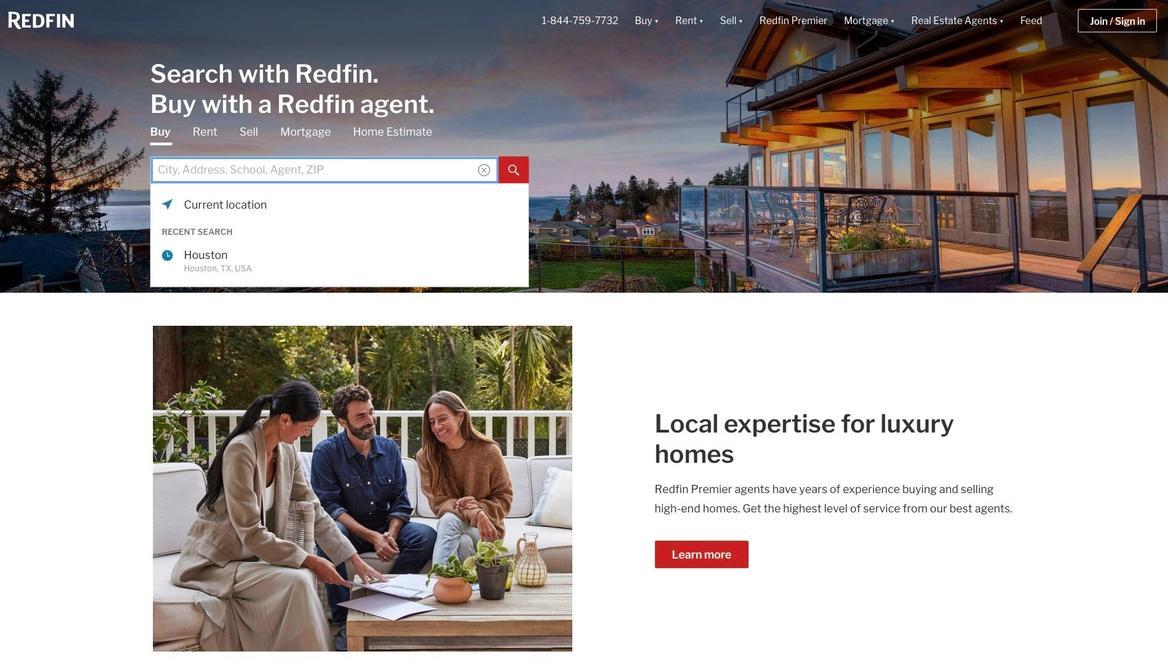Task type: vqa. For each thing, say whether or not it's contained in the screenshot.
'City, Address, School, Agent, ZIP' SEARCH BOX
yes



Task type: locate. For each thing, give the bounding box(es) containing it.
a woman showing a document for a backyard consultation. image
[[153, 326, 572, 651]]

submit search image
[[508, 165, 519, 176]]

search input image
[[478, 164, 490, 176]]

tab list
[[150, 124, 529, 287]]



Task type: describe. For each thing, give the bounding box(es) containing it.
City, Address, School, Agent, ZIP search field
[[150, 156, 499, 184]]



